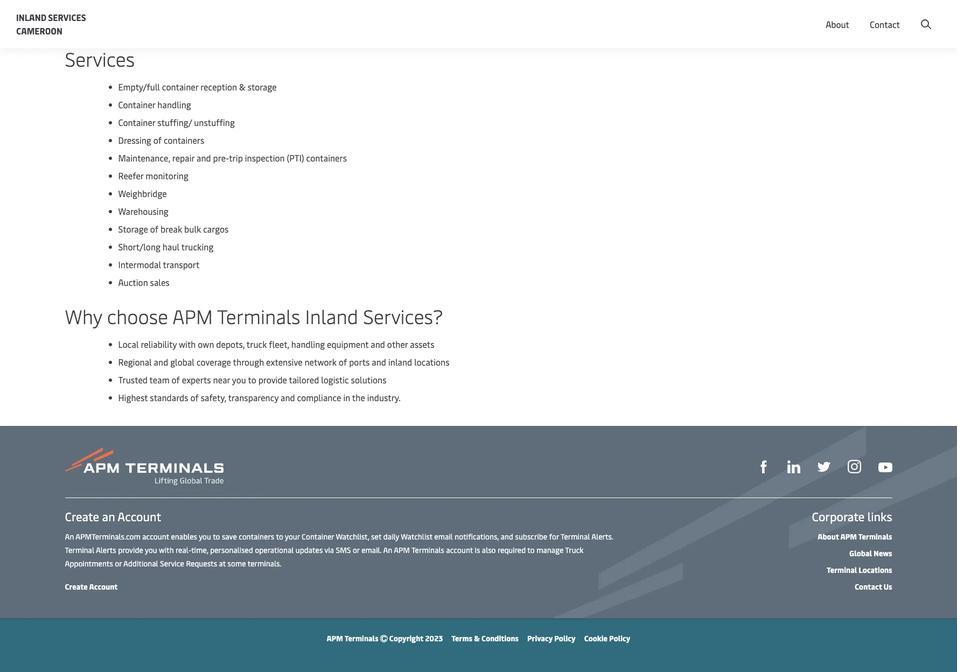 Task type: vqa. For each thing, say whether or not it's contained in the screenshot.
cargo
yes



Task type: locate. For each thing, give the bounding box(es) containing it.
1 horizontal spatial daily
[[383, 532, 399, 542]]

create left an
[[65, 508, 99, 525]]

you up additional
[[145, 545, 157, 555]]

container up the dressing
[[118, 116, 155, 128]]

1 horizontal spatial policy
[[609, 633, 630, 644]]

0 vertical spatial solutions
[[465, 5, 500, 17]]

us
[[884, 582, 892, 592]]

inland services cameroon
[[16, 11, 86, 37]]

create right /
[[878, 10, 903, 22]]

0 horizontal spatial is
[[77, 5, 83, 17]]

inland
[[16, 11, 46, 23], [305, 303, 358, 329]]

2 vertical spatial containers
[[239, 532, 274, 542]]

create an account
[[65, 508, 161, 525]]

maintenance,
[[118, 152, 170, 164]]

0 vertical spatial containers
[[164, 134, 204, 146]]

1 vertical spatial containers
[[306, 152, 347, 164]]

is inside 'an apmterminals.com account enables you to save containers to your container watchlist, set daily watchlist email notifications, and subscribe for terminal alerts. terminal alerts provide you with real-time, personalised operational updates via sms or email. an apm terminals account is also required to manage truck appointments or additional service requests at some terminals.'
[[475, 545, 480, 555]]

about left the login
[[826, 18, 849, 30]]

inland inside inland services cameroon
[[16, 11, 46, 23]]

container handling
[[118, 99, 191, 110]]

inland up cameroon
[[16, 11, 46, 23]]

safety,
[[201, 392, 226, 403]]

0 horizontal spatial its
[[168, 5, 178, 17]]

0 horizontal spatial you
[[145, 545, 157, 555]]

0 horizontal spatial containers
[[164, 134, 204, 146]]

constantly
[[85, 5, 126, 17]]

0 horizontal spatial daily
[[107, 19, 125, 31]]

/
[[872, 10, 876, 22]]

links
[[868, 508, 892, 525]]

1 vertical spatial services
[[65, 45, 135, 72]]

you
[[232, 374, 246, 386], [199, 532, 211, 542], [145, 545, 157, 555]]

daily inside "its is constantly improving its services to adapt to local challenges and add value, expertise and tailored solutions to its customers.dedicated staff work daily to satisfy customers and handle their cargo according to apm terminals' global safety standards."
[[107, 19, 125, 31]]

contact us
[[855, 582, 892, 592]]

terminals
[[217, 303, 300, 329], [858, 532, 892, 542], [411, 545, 444, 555], [345, 633, 378, 644]]

cargos
[[203, 223, 229, 235]]

apm up own
[[172, 303, 213, 329]]

for
[[549, 532, 559, 542]]

1 horizontal spatial &
[[474, 633, 480, 644]]

1 vertical spatial is
[[475, 545, 480, 555]]

0 vertical spatial terminal
[[561, 532, 590, 542]]

2 vertical spatial container
[[302, 532, 334, 542]]

own
[[198, 338, 214, 350]]

& left storage
[[239, 81, 245, 93]]

0 horizontal spatial solutions
[[351, 374, 386, 386]]

services inside inland services cameroon
[[48, 11, 86, 23]]

required
[[498, 545, 526, 555]]

container
[[162, 81, 198, 93]]

its
[[65, 5, 75, 17]]

1 vertical spatial inland
[[305, 303, 358, 329]]

0 vertical spatial you
[[232, 374, 246, 386]]

you tube link
[[878, 460, 892, 473]]

storage of break bulk cargos
[[118, 223, 229, 235]]

manage
[[537, 545, 564, 555]]

1 horizontal spatial an
[[383, 545, 392, 555]]

is
[[77, 5, 83, 17], [475, 545, 480, 555]]

transport
[[163, 259, 200, 270]]

2 vertical spatial account
[[89, 582, 118, 592]]

pre-
[[213, 152, 229, 164]]

container down empty/full
[[118, 99, 155, 110]]

near
[[213, 374, 230, 386]]

equipment
[[327, 338, 369, 350]]

0 vertical spatial with
[[179, 338, 196, 350]]

0 vertical spatial is
[[77, 5, 83, 17]]

inspection
[[245, 152, 285, 164]]

1 vertical spatial contact
[[855, 582, 882, 592]]

short/long
[[118, 241, 160, 253]]

container up updates
[[302, 532, 334, 542]]

1 vertical spatial create
[[65, 508, 99, 525]]

2 policy from the left
[[609, 633, 630, 644]]

1 horizontal spatial terminal
[[561, 532, 590, 542]]

truck
[[247, 338, 267, 350]]

is left also
[[475, 545, 480, 555]]

0 horizontal spatial inland
[[16, 11, 46, 23]]

corporate links
[[812, 508, 892, 525]]

0 vertical spatial global
[[406, 19, 430, 31]]

containers up operational
[[239, 532, 274, 542]]

auction
[[118, 276, 148, 288]]

0 vertical spatial account
[[142, 532, 169, 542]]

create
[[878, 10, 903, 22], [65, 508, 99, 525], [65, 582, 88, 592]]

inland services cameroon link
[[16, 11, 102, 38]]

policy
[[554, 633, 576, 644], [609, 633, 630, 644]]

instagram image
[[848, 460, 861, 474]]

0 vertical spatial create
[[878, 10, 903, 22]]

containers inside 'an apmterminals.com account enables you to save containers to your container watchlist, set daily watchlist email notifications, and subscribe for terminal alerts. terminal alerts provide you with real-time, personalised operational updates via sms or email. an apm terminals account is also required to manage truck appointments or additional service requests at some terminals.'
[[239, 532, 274, 542]]

terminals down the watchlist
[[411, 545, 444, 555]]

standards.
[[459, 19, 499, 31]]

its left 'customers.dedicated'
[[513, 5, 522, 17]]

0 vertical spatial contact
[[870, 18, 900, 30]]

0 horizontal spatial global
[[170, 356, 194, 368]]

1 vertical spatial container
[[118, 116, 155, 128]]

reception
[[200, 81, 237, 93]]

0 vertical spatial services
[[48, 11, 86, 23]]

container inside 'an apmterminals.com account enables you to save containers to your container watchlist, set daily watchlist email notifications, and subscribe for terminal alerts. terminal alerts provide you with real-time, personalised operational updates via sms or email. an apm terminals account is also required to manage truck appointments or additional service requests at some terminals.'
[[302, 532, 334, 542]]

of up maintenance,
[[153, 134, 162, 146]]

terminals up the global news on the right bottom
[[858, 532, 892, 542]]

2 vertical spatial you
[[145, 545, 157, 555]]

daily
[[107, 19, 125, 31], [383, 532, 399, 542]]

account down appointments
[[89, 582, 118, 592]]

with up service
[[159, 545, 174, 555]]

0 vertical spatial daily
[[107, 19, 125, 31]]

dressing
[[118, 134, 151, 146]]

or
[[353, 545, 360, 555], [115, 559, 122, 569]]

reefer
[[118, 170, 143, 182]]

dressing of containers
[[118, 134, 204, 146]]

challenges
[[278, 5, 319, 17]]

0 vertical spatial an
[[65, 532, 74, 542]]

with left own
[[179, 338, 196, 350]]

1 vertical spatial terminal
[[65, 545, 94, 555]]

inland up equipment
[[305, 303, 358, 329]]

logistic
[[321, 374, 349, 386]]

and up required
[[501, 532, 513, 542]]

containers
[[164, 134, 204, 146], [306, 152, 347, 164], [239, 532, 274, 542]]

other
[[387, 338, 408, 350]]

you up time,
[[199, 532, 211, 542]]

privacy policy
[[527, 633, 576, 644]]

repair
[[172, 152, 194, 164]]

policy right cookie
[[609, 633, 630, 644]]

global up experts
[[170, 356, 194, 368]]

containers up repair
[[164, 134, 204, 146]]

create down appointments
[[65, 582, 88, 592]]

trusted
[[118, 374, 148, 386]]

corporate
[[812, 508, 865, 525]]

global down expertise
[[406, 19, 430, 31]]

0 horizontal spatial &
[[239, 81, 245, 93]]

1 horizontal spatial solutions
[[465, 5, 500, 17]]

0 vertical spatial account
[[905, 10, 937, 22]]

account right contact popup button
[[905, 10, 937, 22]]

container for container stuffing/ unstuffing
[[118, 116, 155, 128]]

apmterminals.com
[[76, 532, 140, 542]]

0 vertical spatial inland
[[16, 11, 46, 23]]

or down the alerts
[[115, 559, 122, 569]]

sales
[[150, 276, 170, 288]]

copyright
[[389, 633, 424, 644]]

is right its at top left
[[77, 5, 83, 17]]

contact us link
[[855, 582, 892, 592]]

daily right set
[[383, 532, 399, 542]]

1 horizontal spatial containers
[[239, 532, 274, 542]]

apm down the watchlist
[[394, 545, 410, 555]]

1 horizontal spatial its
[[513, 5, 522, 17]]

2 horizontal spatial terminal
[[827, 565, 857, 575]]

1 policy from the left
[[554, 633, 576, 644]]

about button
[[826, 0, 849, 48]]

& right terms
[[474, 633, 480, 644]]

1 horizontal spatial you
[[199, 532, 211, 542]]

email
[[434, 532, 453, 542]]

(pti)
[[287, 152, 304, 164]]

provide
[[118, 545, 143, 555]]

policy right privacy
[[554, 633, 576, 644]]

improving
[[128, 5, 166, 17]]

terminals.
[[248, 559, 281, 569]]

solutions up standards.
[[465, 5, 500, 17]]

0 vertical spatial about
[[826, 18, 849, 30]]

terminal
[[561, 532, 590, 542], [65, 545, 94, 555], [827, 565, 857, 575]]

1 horizontal spatial account
[[446, 545, 473, 555]]

youtube image
[[878, 463, 892, 472]]

1 vertical spatial or
[[115, 559, 122, 569]]

terminals left ⓒ
[[345, 633, 378, 644]]

terminal down 'global'
[[827, 565, 857, 575]]

1 horizontal spatial or
[[353, 545, 360, 555]]

choose
[[107, 303, 168, 329]]

1 vertical spatial you
[[199, 532, 211, 542]]

0 horizontal spatial policy
[[554, 633, 576, 644]]

locations
[[859, 565, 892, 575]]

about for about
[[826, 18, 849, 30]]

of left break
[[150, 223, 158, 235]]

you right the near
[[232, 374, 246, 386]]

account right an
[[118, 508, 161, 525]]

about down corporate
[[818, 532, 839, 542]]

1 horizontal spatial inland
[[305, 303, 358, 329]]

1 vertical spatial with
[[159, 545, 174, 555]]

1 vertical spatial account
[[446, 545, 473, 555]]

containers for inspection
[[306, 152, 347, 164]]

solutions down ports
[[351, 374, 386, 386]]

additional
[[123, 559, 158, 569]]

0 horizontal spatial or
[[115, 559, 122, 569]]

account down email
[[446, 545, 473, 555]]

contact
[[870, 18, 900, 30], [855, 582, 882, 592]]

auction sales
[[118, 276, 170, 288]]

1 horizontal spatial is
[[475, 545, 480, 555]]

linkedin image
[[787, 461, 800, 474]]

empty/full
[[118, 81, 160, 93]]

or right sms
[[353, 545, 360, 555]]

appointments
[[65, 559, 113, 569]]

2 vertical spatial create
[[65, 582, 88, 592]]

1 vertical spatial about
[[818, 532, 839, 542]]

your
[[285, 532, 300, 542]]

its up customers
[[168, 5, 178, 17]]

in
[[343, 392, 350, 403]]

an right the email.
[[383, 545, 392, 555]]

0 vertical spatial &
[[239, 81, 245, 93]]

0 vertical spatial container
[[118, 99, 155, 110]]

services
[[48, 11, 86, 23], [65, 45, 135, 72]]

assets
[[410, 338, 434, 350]]

0 horizontal spatial with
[[159, 545, 174, 555]]

and up 'team'
[[154, 356, 168, 368]]

account left "enables"
[[142, 532, 169, 542]]

industry.
[[367, 392, 401, 403]]

terminal up truck
[[561, 532, 590, 542]]

contact for contact
[[870, 18, 900, 30]]

an up appointments
[[65, 532, 74, 542]]

apm left ⓒ
[[327, 633, 343, 644]]

twitter image
[[817, 461, 830, 474]]

1 horizontal spatial global
[[406, 19, 430, 31]]

extensive network
[[266, 356, 337, 368]]

2 horizontal spatial containers
[[306, 152, 347, 164]]

terminal up appointments
[[65, 545, 94, 555]]

privacy policy link
[[527, 633, 576, 644]]

1 vertical spatial daily
[[383, 532, 399, 542]]

personalised
[[210, 545, 253, 555]]

containers right the (pti)
[[306, 152, 347, 164]]

regional
[[118, 356, 152, 368]]

1 vertical spatial an
[[383, 545, 392, 555]]

news
[[874, 548, 892, 559]]

daily down constantly
[[107, 19, 125, 31]]



Task type: describe. For each thing, give the bounding box(es) containing it.
2 its from the left
[[513, 5, 522, 17]]

apm down corporate links
[[840, 532, 857, 542]]

facebook image
[[757, 461, 770, 474]]

at
[[219, 559, 226, 569]]

sms
[[336, 545, 351, 555]]

highest
[[118, 392, 148, 403]]

weighbridge
[[118, 187, 167, 199]]

safety
[[433, 19, 457, 31]]

global news
[[849, 548, 892, 559]]

apm inside 'an apmterminals.com account enables you to save containers to your container watchlist, set daily watchlist email notifications, and subscribe for terminal alerts. terminal alerts provide you with real-time, personalised operational updates via sms or email. an apm terminals account is also required to manage truck appointments or additional service requests at some terminals.'
[[394, 545, 410, 555]]

0 horizontal spatial terminal
[[65, 545, 94, 555]]

with inside 'an apmterminals.com account enables you to save containers to your container watchlist, set daily watchlist email notifications, and subscribe for terminal alerts. terminal alerts provide you with real-time, personalised operational updates via sms or email. an apm terminals account is also required to manage truck appointments or additional service requests at some terminals.'
[[159, 545, 174, 555]]

service
[[160, 559, 184, 569]]

break
[[161, 223, 182, 235]]

create for create an account
[[65, 508, 99, 525]]

policy for cookie policy
[[609, 633, 630, 644]]

and right ports
[[372, 356, 386, 368]]

empty/full container reception & storage
[[118, 81, 277, 93]]

set
[[371, 532, 381, 542]]

terminal locations
[[827, 565, 892, 575]]

why choose apm terminals inland services?
[[65, 303, 443, 329]]

the
[[352, 392, 365, 403]]

1 vertical spatial solutions
[[351, 374, 386, 386]]

terms & conditions
[[451, 633, 519, 644]]

apmt footer logo image
[[65, 448, 223, 485]]

and left tailored
[[416, 5, 431, 17]]

is inside "its is constantly improving its services to adapt to local challenges and add value, expertise and tailored solutions to its customers.dedicated staff work daily to satisfy customers and handle their cargo according to apm terminals' global safety standards."
[[77, 5, 83, 17]]

local
[[257, 5, 276, 17]]

an apmterminals.com account enables you to save containers to your container watchlist, set daily watchlist email notifications, and subscribe for terminal alerts. terminal alerts provide you with real-time, personalised operational updates via sms or email. an apm terminals account is also required to manage truck appointments or additional service requests at some terminals.
[[65, 532, 613, 569]]

team
[[150, 374, 169, 386]]

its is constantly improving its services to adapt to local challenges and add value, expertise and tailored solutions to its customers.dedicated staff work daily to satisfy customers and handle their cargo according to apm terminals' global safety standards.
[[65, 5, 605, 31]]

container stuffing/ unstuffing
[[118, 116, 235, 128]]

and left the add
[[321, 5, 336, 17]]

highest standards of safety, transparency and compliance in the industry.
[[118, 392, 401, 403]]

email.
[[361, 545, 382, 555]]

policy for privacy policy
[[554, 633, 576, 644]]

cargo
[[273, 19, 294, 31]]

via
[[324, 545, 334, 555]]

provide tailored
[[258, 374, 319, 386]]

terms & conditions link
[[451, 633, 519, 644]]

regional and global coverage through extensive network of ports and inland locations
[[118, 356, 450, 368]]

about apm terminals
[[818, 532, 892, 542]]

global inside "its is constantly improving its services to adapt to local challenges and add value, expertise and tailored solutions to its customers.dedicated staff work daily to satisfy customers and handle their cargo according to apm terminals' global safety standards."
[[406, 19, 430, 31]]

linkedin__x28_alt_x29__3_ link
[[787, 459, 800, 474]]

and left pre-
[[197, 152, 211, 164]]

terminals'
[[366, 19, 404, 31]]

storage
[[118, 223, 148, 235]]

terminal locations link
[[827, 565, 892, 575]]

trip
[[229, 152, 243, 164]]

customers
[[165, 19, 206, 31]]

1 vertical spatial &
[[474, 633, 480, 644]]

of right 'team'
[[172, 374, 180, 386]]

services?
[[363, 303, 443, 329]]

2 vertical spatial terminal
[[827, 565, 857, 575]]

fill 44 link
[[817, 459, 830, 474]]

1 vertical spatial account
[[118, 508, 161, 525]]

create for create account
[[65, 582, 88, 592]]

their
[[252, 19, 270, 31]]

customers.dedicated
[[524, 5, 605, 17]]

maintenance, repair and pre-trip inspection (pti) containers
[[118, 152, 347, 164]]

intermodal
[[118, 259, 161, 270]]

1 its from the left
[[168, 5, 178, 17]]

global
[[849, 548, 872, 559]]

satisfy
[[137, 19, 163, 31]]

truck
[[565, 545, 584, 555]]

depots,
[[216, 338, 245, 350]]

of left ports
[[339, 356, 347, 368]]

daily inside 'an apmterminals.com account enables you to save containers to your container watchlist, set daily watchlist email notifications, and subscribe for terminal alerts. terminal alerts provide you with real-time, personalised operational updates via sms or email. an apm terminals account is also required to manage truck appointments or additional service requests at some terminals.'
[[383, 532, 399, 542]]

containers for to
[[239, 532, 274, 542]]

expertise
[[379, 5, 414, 17]]

solutions inside "its is constantly improving its services to adapt to local challenges and add value, expertise and tailored solutions to its customers.dedicated staff work daily to satisfy customers and handle their cargo according to apm terminals' global safety standards."
[[465, 5, 500, 17]]

0 horizontal spatial account
[[142, 532, 169, 542]]

1 horizontal spatial with
[[179, 338, 196, 350]]

terminals inside 'an apmterminals.com account enables you to save containers to your container watchlist, set daily watchlist email notifications, and subscribe for terminal alerts. terminal alerts provide you with real-time, personalised operational updates via sms or email. an apm terminals account is also required to manage truck appointments or additional service requests at some terminals.'
[[411, 545, 444, 555]]

storage
[[248, 81, 277, 93]]

container for container handling
[[118, 99, 155, 110]]

and inside 'an apmterminals.com account enables you to save containers to your container watchlist, set daily watchlist email notifications, and subscribe for terminal alerts. terminal alerts provide you with real-time, personalised operational updates via sms or email. an apm terminals account is also required to manage truck appointments or additional service requests at some terminals.'
[[501, 532, 513, 542]]

services
[[180, 5, 211, 17]]

and left handle at the left of the page
[[208, 19, 222, 31]]

apm terminals ⓒ copyright 2023
[[327, 633, 443, 644]]

also
[[482, 545, 496, 555]]

0 vertical spatial or
[[353, 545, 360, 555]]

0 horizontal spatial an
[[65, 532, 74, 542]]

contact for contact us
[[855, 582, 882, 592]]

cookie policy link
[[584, 633, 630, 644]]

short/long haul trucking
[[118, 241, 213, 253]]

coverage
[[197, 356, 231, 368]]

operational
[[255, 545, 294, 555]]

1 vertical spatial global
[[170, 356, 194, 368]]

login
[[850, 10, 871, 22]]

create account link
[[65, 582, 118, 592]]

fleet, handling
[[269, 338, 325, 350]]

shape link
[[757, 459, 770, 474]]

local
[[118, 338, 139, 350]]

of down experts
[[190, 392, 199, 403]]

experts
[[182, 374, 211, 386]]

reliability
[[141, 338, 177, 350]]

subscribe
[[515, 532, 547, 542]]

terminals up truck on the bottom
[[217, 303, 300, 329]]

tailored
[[433, 5, 463, 17]]

create account
[[65, 582, 118, 592]]

intermodal transport
[[118, 259, 200, 270]]

inland
[[388, 356, 412, 368]]

to apm
[[335, 19, 364, 31]]

cameroon
[[16, 25, 62, 37]]

unstuffing
[[194, 116, 235, 128]]

requests
[[186, 559, 217, 569]]

2 horizontal spatial you
[[232, 374, 246, 386]]

monitoring
[[146, 170, 188, 182]]

instagram link
[[848, 459, 861, 474]]

save
[[222, 532, 237, 542]]

warehousing
[[118, 205, 168, 217]]

value,
[[354, 5, 377, 17]]

handle
[[224, 19, 251, 31]]

about for about apm terminals
[[818, 532, 839, 542]]

bulk
[[184, 223, 201, 235]]

and left other on the left bottom of the page
[[371, 338, 385, 350]]

local reliability with own depots, truck fleet, handling equipment and other assets
[[118, 338, 434, 350]]



